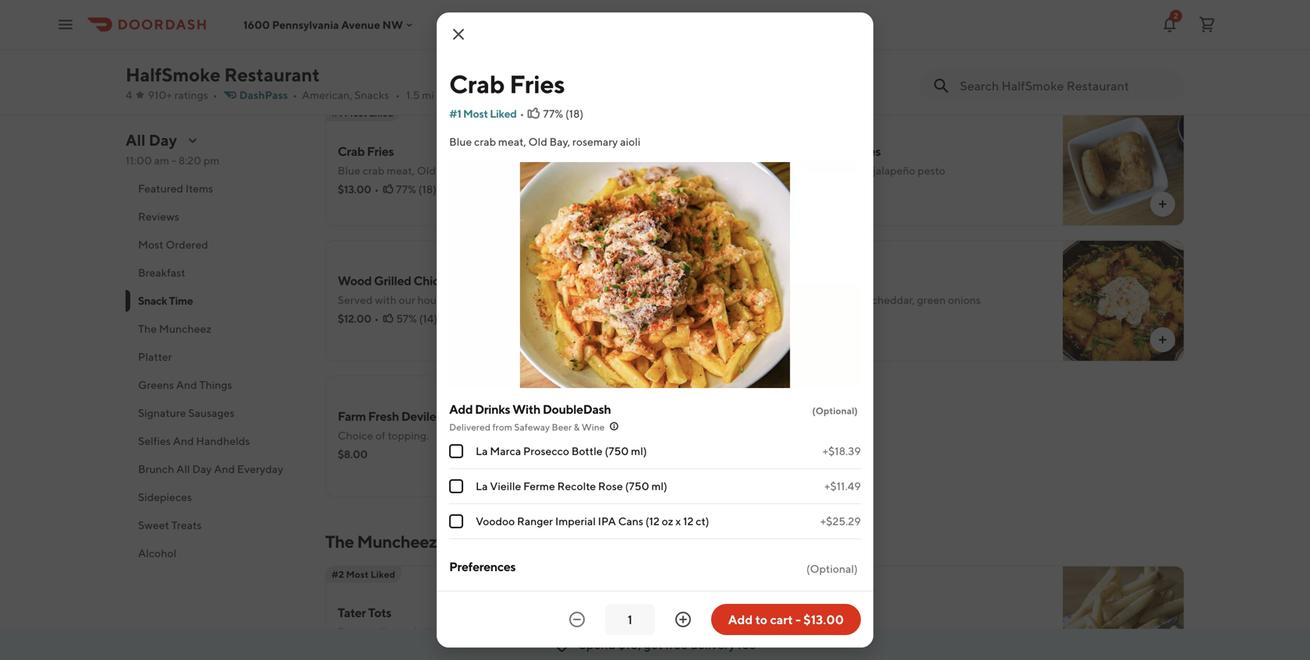 Task type: locate. For each thing, give the bounding box(es) containing it.
muncheez up #2 most liked
[[357, 532, 437, 552]]

77% up blue crab meat, old bay, rosemary aioli
[[543, 107, 563, 120]]

day
[[149, 131, 177, 149], [192, 463, 212, 476]]

crab inside dialog
[[449, 69, 505, 99]]

0 horizontal spatial old
[[417, 164, 436, 177]]

57% (14)
[[396, 312, 438, 325]]

to
[[756, 613, 768, 628]]

with
[[811, 164, 833, 177], [375, 294, 397, 307]]

greens and things
[[138, 379, 232, 392]]

0 vertical spatial (18)
[[565, 107, 584, 120]]

0 vertical spatial and
[[176, 379, 197, 392]]

selfies and handhelds button
[[126, 427, 307, 456]]

snack down breakfast
[[138, 294, 167, 307]]

0 vertical spatial add item to cart image
[[721, 8, 733, 20]]

$12.00
[[338, 312, 371, 325]]

0 vertical spatial 77% (18)
[[543, 107, 584, 120]]

1 horizontal spatial aioli
[[620, 135, 641, 148]]

crab up $13.00 •
[[338, 144, 365, 159]]

of
[[376, 429, 386, 442]]

loaded
[[774, 273, 816, 288]]

tater tots image
[[627, 566, 749, 661]]

77% down 'crab fries blue crab meat, old bay, rosemary aioli' at left
[[396, 183, 416, 196]]

the up the #2 on the left of the page
[[325, 532, 354, 552]]

preferences
[[449, 560, 516, 574]]

liked inside the crab fries dialog
[[490, 107, 517, 120]]

0 vertical spatial crab
[[449, 69, 505, 99]]

am
[[154, 154, 169, 167]]

0 horizontal spatial aioli
[[509, 164, 529, 177]]

crab fries image
[[627, 105, 749, 226]]

$8.00 down "choice"
[[338, 448, 368, 461]]

mac
[[774, 144, 798, 159]]

add item to cart image for smoky bacon, aged cheddar, green onions
[[1157, 334, 1169, 346]]

1 vertical spatial the muncheez
[[325, 532, 437, 552]]

1 vertical spatial all
[[176, 463, 190, 476]]

liked down snacks
[[369, 108, 394, 119]]

1 horizontal spatial 77% (18)
[[543, 107, 584, 120]]

blue
[[449, 135, 472, 148], [338, 164, 361, 177]]

pm
[[204, 154, 220, 167]]

1 horizontal spatial old
[[529, 135, 547, 148]]

(18) down 'crab fries blue crab meat, old bay, rosemary aioli' at left
[[418, 183, 437, 196]]

served for wood
[[338, 294, 373, 307]]

sauce
[[490, 294, 519, 307]]

0 horizontal spatial the muncheez
[[138, 323, 212, 335]]

1 vertical spatial add item to cart image
[[1157, 198, 1169, 211]]

served inside mac n cheese bites served with pickled jalapeño pesto $8.00
[[774, 164, 809, 177]]

0 vertical spatial bay,
[[550, 135, 570, 148]]

1 horizontal spatial fries
[[510, 69, 565, 99]]

• left 1.5
[[396, 89, 400, 101]]

0 vertical spatial meat,
[[498, 135, 526, 148]]

#2
[[332, 569, 344, 580]]

snack
[[325, 70, 371, 90], [138, 294, 167, 307]]

la left vieille
[[476, 480, 488, 493]]

2 vertical spatial add item to cart image
[[721, 334, 733, 346]]

1 vertical spatial muncheez
[[357, 532, 437, 552]]

#1 down the american,
[[332, 108, 343, 119]]

and down signature sausages
[[173, 435, 194, 448]]

aioli
[[620, 135, 641, 148], [509, 164, 529, 177]]

selfies and handhelds
[[138, 435, 250, 448]]

4
[[126, 89, 132, 101]]

0 horizontal spatial day
[[149, 131, 177, 149]]

1 vertical spatial blue
[[338, 164, 361, 177]]

fries inside 'crab fries blue crab meat, old bay, rosemary aioli'
[[367, 144, 394, 159]]

bottle
[[572, 445, 603, 458]]

meat, down 1.5
[[387, 164, 415, 177]]

1 horizontal spatial ml)
[[652, 480, 668, 493]]

0 horizontal spatial blue
[[338, 164, 361, 177]]

0 horizontal spatial -
[[172, 154, 176, 167]]

day down selfies and handhelds
[[192, 463, 212, 476]]

notification bell image
[[1161, 15, 1179, 34]]

(750 down delivered from safeway beer & wine image
[[605, 445, 629, 458]]

0 vertical spatial snack
[[325, 70, 371, 90]]

the muncheez inside button
[[138, 323, 212, 335]]

$8.00 inside mac n cheese bites served with pickled jalapeño pesto $8.00
[[774, 183, 804, 196]]

- right am
[[172, 154, 176, 167]]

0 vertical spatial tater
[[818, 273, 846, 288]]

0 vertical spatial $8.00
[[774, 183, 804, 196]]

77%
[[543, 107, 563, 120], [396, 183, 416, 196]]

•
[[213, 89, 218, 101], [293, 89, 297, 101], [396, 89, 400, 101], [520, 107, 525, 120], [374, 183, 379, 196], [375, 312, 379, 325]]

1 vertical spatial la
[[476, 480, 488, 493]]

0 vertical spatial $13.00
[[338, 183, 371, 196]]

1 la from the top
[[476, 445, 488, 458]]

1 horizontal spatial snack
[[325, 70, 371, 90]]

0 vertical spatial (optional)
[[812, 406, 858, 417]]

1 horizontal spatial snack time
[[325, 70, 412, 90]]

0 horizontal spatial crab
[[363, 164, 385, 177]]

crab
[[449, 69, 505, 99], [338, 144, 365, 159]]

sausages
[[188, 407, 235, 420]]

farm fresh deviled eggs image
[[627, 376, 749, 498]]

0 vertical spatial all
[[126, 131, 146, 149]]

pesto
[[918, 164, 946, 177]]

blue down crab fries
[[449, 135, 472, 148]]

1 horizontal spatial tots
[[848, 273, 872, 288]]

0 vertical spatial tots
[[848, 273, 872, 288]]

eggs
[[446, 409, 473, 424]]

1 vertical spatial $8.00
[[338, 448, 368, 461]]

topping.
[[388, 429, 429, 442]]

(optional) up +$18.39
[[812, 406, 858, 417]]

1 horizontal spatial #1
[[449, 107, 461, 120]]

fries up $13.00 •
[[367, 144, 394, 159]]

served for mac
[[774, 164, 809, 177]]

fries for crab fries blue crab meat, old bay, rosemary aioli
[[367, 144, 394, 159]]

muncheez
[[159, 323, 212, 335], [357, 532, 437, 552]]

la for la marca prosecco bottle (750 ml)
[[476, 445, 488, 458]]

1 horizontal spatial day
[[192, 463, 212, 476]]

mumbo
[[450, 294, 488, 307]]

0 horizontal spatial add item to cart image
[[721, 198, 733, 211]]

brunch
[[138, 463, 174, 476]]

0 horizontal spatial add
[[449, 402, 473, 417]]

0 horizontal spatial tater
[[338, 606, 366, 621]]

day inside button
[[192, 463, 212, 476]]

the up platter
[[138, 323, 157, 335]]

1 vertical spatial -
[[796, 613, 801, 628]]

served down mac on the top right
[[774, 164, 809, 177]]

most
[[463, 107, 488, 120], [344, 108, 367, 119], [138, 238, 163, 251], [346, 569, 369, 580]]

1 vertical spatial tater
[[338, 606, 366, 621]]

0 horizontal spatial the
[[138, 323, 157, 335]]

crab right the mi
[[449, 69, 505, 99]]

sweet
[[138, 519, 169, 532]]

add drinks with doubledash
[[449, 402, 611, 417]]

0 vertical spatial snack time
[[325, 70, 412, 90]]

1 horizontal spatial with
[[811, 164, 833, 177]]

1600 pennsylvania avenue nw button
[[243, 18, 416, 31]]

1 vertical spatial snack time
[[138, 294, 193, 307]]

0 horizontal spatial 77% (18)
[[396, 183, 437, 196]]

(750
[[605, 445, 629, 458], [625, 480, 649, 493]]

ipa
[[598, 515, 616, 528]]

most ordered button
[[126, 231, 307, 259]]

#1 inside the crab fries dialog
[[449, 107, 461, 120]]

(750 right rose
[[625, 480, 649, 493]]

tater inside "loaded tater tots smoky bacon, aged cheddar, green onions $10.00"
[[818, 273, 846, 288]]

fries inside dialog
[[510, 69, 565, 99]]

delivered from safeway beer & wine image
[[608, 420, 621, 433]]

tots up buttermilk
[[368, 606, 391, 621]]

0 horizontal spatial 77%
[[396, 183, 416, 196]]

1 horizontal spatial crab
[[449, 69, 505, 99]]

meat, down crab fries
[[498, 135, 526, 148]]

day up am
[[149, 131, 177, 149]]

featured items
[[138, 182, 213, 195]]

$8.00 down mac on the top right
[[774, 183, 804, 196]]

1 vertical spatial add
[[728, 613, 753, 628]]

1 horizontal spatial bay,
[[550, 135, 570, 148]]

snack down avenue
[[325, 70, 371, 90]]

1 horizontal spatial add
[[728, 613, 753, 628]]

snack time
[[325, 70, 412, 90], [138, 294, 193, 307]]

add item to cart image
[[721, 198, 733, 211], [1157, 334, 1169, 346]]

0 vertical spatial the
[[138, 323, 157, 335]]

tater
[[818, 273, 846, 288], [338, 606, 366, 621]]

with down grilled
[[375, 294, 397, 307]]

1 vertical spatial snack
[[138, 294, 167, 307]]

1 vertical spatial aioli
[[509, 164, 529, 177]]

2
[[1174, 11, 1179, 20]]

- right the cart
[[796, 613, 801, 628]]

2 vertical spatial fries
[[815, 607, 842, 622]]

muncheez up platter
[[159, 323, 212, 335]]

crab fries
[[449, 69, 565, 99]]

add item to cart image for crab fries
[[721, 198, 733, 211]]

0 vertical spatial fries
[[510, 69, 565, 99]]

served up $12.00
[[338, 294, 373, 307]]

1 vertical spatial served
[[338, 294, 373, 307]]

• inside the crab fries dialog
[[520, 107, 525, 120]]

all inside button
[[176, 463, 190, 476]]

2 horizontal spatial fries
[[815, 607, 842, 622]]

add to cart - $13.00
[[728, 613, 844, 628]]

sweet treats
[[138, 519, 202, 532]]

0 vertical spatial la
[[476, 445, 488, 458]]

cart
[[770, 613, 793, 628]]

most down crab fries
[[463, 107, 488, 120]]

add inside group
[[449, 402, 473, 417]]

liked down crab fries
[[490, 107, 517, 120]]

cans
[[618, 515, 644, 528]]

0 horizontal spatial fries
[[367, 144, 394, 159]]

time down breakfast
[[169, 294, 193, 307]]

77% (18) inside the crab fries dialog
[[543, 107, 584, 120]]

#1 up 'crab fries blue crab meat, old bay, rosemary aioli' at left
[[449, 107, 461, 120]]

1 horizontal spatial crab
[[474, 135, 496, 148]]

sidepieces button
[[126, 484, 307, 512]]

1 vertical spatial day
[[192, 463, 212, 476]]

reviews
[[138, 210, 179, 223]]

1 horizontal spatial $8.00
[[774, 183, 804, 196]]

1 horizontal spatial 77%
[[543, 107, 563, 120]]

0 vertical spatial rosemary
[[573, 135, 618, 148]]

11:00
[[126, 154, 152, 167]]

57%
[[396, 312, 417, 325]]

0 items, open order cart image
[[1198, 15, 1217, 34]]

+$11.49
[[825, 480, 861, 493]]

tater up bacon,
[[818, 273, 846, 288]]

ferme
[[523, 480, 555, 493]]

crab inside 'crab fries blue crab meat, old bay, rosemary aioli'
[[363, 164, 385, 177]]

1 horizontal spatial the
[[325, 532, 354, 552]]

add left to
[[728, 613, 753, 628]]

time left the mi
[[374, 70, 412, 90]]

and up signature sausages
[[176, 379, 197, 392]]

0 vertical spatial aioli
[[620, 135, 641, 148]]

halfsmoke restaurant
[[126, 64, 320, 86]]

1 vertical spatial with
[[375, 294, 397, 307]]

77% (18) up blue crab meat, old bay, rosemary aioli
[[543, 107, 584, 120]]

aioli inside 'crab fries blue crab meat, old bay, rosemary aioli'
[[509, 164, 529, 177]]

tots inside "loaded tater tots smoky bacon, aged cheddar, green onions $10.00"
[[848, 273, 872, 288]]

1 vertical spatial meat,
[[387, 164, 415, 177]]

with inside mac n cheese bites served with pickled jalapeño pesto $8.00
[[811, 164, 833, 177]]

alcohol
[[138, 547, 177, 560]]

all right brunch
[[176, 463, 190, 476]]

fries up blue crab meat, old bay, rosemary aioli
[[510, 69, 565, 99]]

0 horizontal spatial $13.00
[[338, 183, 371, 196]]

and
[[176, 379, 197, 392], [173, 435, 194, 448], [214, 463, 235, 476]]

77% (18) down 'crab fries blue crab meat, old bay, rosemary aioli' at left
[[396, 183, 437, 196]]

most down reviews
[[138, 238, 163, 251]]

$8.00 inside farm fresh deviled eggs choice of topping. $8.00
[[338, 448, 368, 461]]

and for greens
[[176, 379, 197, 392]]

crab up $13.00 •
[[363, 164, 385, 177]]

1 vertical spatial crab
[[363, 164, 385, 177]]

bay, inside the crab fries dialog
[[550, 135, 570, 148]]

la left marca
[[476, 445, 488, 458]]

0 horizontal spatial tots
[[368, 606, 391, 621]]

(12
[[646, 515, 660, 528]]

treats
[[171, 519, 202, 532]]

0 horizontal spatial #1
[[332, 108, 343, 119]]

crab inside 'crab fries blue crab meat, old bay, rosemary aioli'
[[338, 144, 365, 159]]

• down 'crab fries blue crab meat, old bay, rosemary aioli' at left
[[374, 183, 379, 196]]

#1 most liked down crab fries
[[449, 107, 517, 120]]

the muncheez up #2 most liked
[[325, 532, 437, 552]]

crab down crab fries
[[474, 135, 496, 148]]

0 vertical spatial (750
[[605, 445, 629, 458]]

reviews button
[[126, 203, 307, 231]]

old
[[529, 135, 547, 148], [417, 164, 436, 177]]

(optional) down +$25.29
[[807, 563, 858, 576]]

blue up $13.00 •
[[338, 164, 361, 177]]

0 horizontal spatial snack
[[138, 294, 167, 307]]

add drinks with doubledash group
[[449, 401, 861, 540]]

muncheez inside button
[[159, 323, 212, 335]]

tots up aged
[[848, 273, 872, 288]]

1 vertical spatial the
[[325, 532, 354, 552]]

farm
[[338, 409, 366, 424]]

snack time down breakfast
[[138, 294, 193, 307]]

#1 most liked down american, snacks • 1.5 mi
[[332, 108, 394, 119]]

0 vertical spatial 77%
[[543, 107, 563, 120]]

snack time down avenue
[[325, 70, 412, 90]]

0 vertical spatial muncheez
[[159, 323, 212, 335]]

liked right the #2 on the left of the page
[[371, 569, 395, 580]]

1 vertical spatial (18)
[[418, 183, 437, 196]]

signature
[[138, 407, 186, 420]]

old down the mi
[[417, 164, 436, 177]]

(18) up blue crab meat, old bay, rosemary aioli
[[565, 107, 584, 120]]

add item to cart image
[[721, 8, 733, 20], [1157, 198, 1169, 211], [721, 334, 733, 346]]

most right the #2 on the left of the page
[[346, 569, 369, 580]]

the muncheez up platter
[[138, 323, 212, 335]]

1600 pennsylvania avenue nw
[[243, 18, 403, 31]]

doubledash
[[543, 402, 611, 417]]

sunglasses & advil image
[[627, 0, 749, 36]]

1.5
[[406, 89, 420, 101]]

0 horizontal spatial crab
[[338, 144, 365, 159]]

tater inside tater tots buttermilk ranch dip. 73% (15)
[[338, 606, 366, 621]]

nw
[[383, 18, 403, 31]]

add inside button
[[728, 613, 753, 628]]

old down crab fries
[[529, 135, 547, 148]]

1 vertical spatial time
[[169, 294, 193, 307]]

liked
[[490, 107, 517, 120], [369, 108, 394, 119], [371, 569, 395, 580]]

2 la from the top
[[476, 480, 488, 493]]

and down the 'handhelds'
[[214, 463, 235, 476]]

served inside wood grilled chicken wings served with our house mumbo sauce
[[338, 294, 373, 307]]

0 horizontal spatial ml)
[[631, 445, 647, 458]]

1 vertical spatial (optional)
[[807, 563, 858, 576]]

1 horizontal spatial tater
[[818, 273, 846, 288]]

tots inside tater tots buttermilk ranch dip. 73% (15)
[[368, 606, 391, 621]]

n
[[800, 144, 807, 159]]

1 horizontal spatial muncheez
[[357, 532, 437, 552]]

ranch
[[393, 626, 421, 639]]

tater up buttermilk
[[338, 606, 366, 621]]

add item to cart image for mac n cheese bites
[[1157, 198, 1169, 211]]

0 horizontal spatial all
[[126, 131, 146, 149]]

get
[[644, 638, 663, 652]]

with inside wood grilled chicken wings served with our house mumbo sauce
[[375, 294, 397, 307]]

add for add to cart - $13.00
[[728, 613, 753, 628]]

add up delivered
[[449, 402, 473, 417]]

0 horizontal spatial snack time
[[138, 294, 193, 307]]

• down crab fries
[[520, 107, 525, 120]]

0 horizontal spatial meat,
[[387, 164, 415, 177]]

with down cheese
[[811, 164, 833, 177]]

0 vertical spatial add item to cart image
[[721, 198, 733, 211]]

dip.
[[423, 626, 441, 639]]

decrease quantity by 1 image
[[568, 611, 587, 629]]

0 horizontal spatial bay,
[[438, 164, 459, 177]]

fries right french
[[815, 607, 842, 622]]

#1
[[449, 107, 461, 120], [332, 108, 343, 119]]

all up 11:00
[[126, 131, 146, 149]]

None checkbox
[[449, 445, 463, 459], [449, 480, 463, 494], [449, 515, 463, 529], [449, 445, 463, 459], [449, 480, 463, 494], [449, 515, 463, 529]]

1 vertical spatial fries
[[367, 144, 394, 159]]

served
[[774, 164, 809, 177], [338, 294, 373, 307]]

buttermilk
[[338, 626, 390, 639]]



Task type: vqa. For each thing, say whether or not it's contained in the screenshot.
(20)
no



Task type: describe. For each thing, give the bounding box(es) containing it.
most inside the crab fries dialog
[[463, 107, 488, 120]]

1 horizontal spatial time
[[374, 70, 412, 90]]

signature sausages button
[[126, 399, 307, 427]]

breakfast
[[138, 266, 185, 279]]

french fries
[[774, 607, 842, 622]]

11:00 am - 8:20 pm
[[126, 154, 220, 167]]

old inside the crab fries dialog
[[529, 135, 547, 148]]

crab for crab fries
[[449, 69, 505, 99]]

jalapeño
[[873, 164, 916, 177]]

wood
[[338, 273, 372, 288]]

marca
[[490, 445, 521, 458]]

french fries image
[[1063, 566, 1185, 661]]

1 vertical spatial (750
[[625, 480, 649, 493]]

featured
[[138, 182, 183, 195]]

delivered from safeway beer & wine
[[449, 422, 605, 433]]

73%
[[393, 645, 413, 658]]

spend $15, get free delivery fee
[[579, 638, 756, 652]]

wood grilled chicken wings served with our house mumbo sauce
[[338, 273, 519, 307]]

free
[[665, 638, 688, 652]]

close crab fries image
[[449, 25, 468, 44]]

onions
[[948, 294, 981, 307]]

$12.00 •
[[338, 312, 379, 325]]

mac n cheese bites image
[[1063, 105, 1185, 226]]

wine
[[582, 422, 605, 433]]

american, snacks • 1.5 mi
[[302, 89, 434, 101]]

dashpass •
[[239, 89, 297, 101]]

• right $12.00
[[375, 312, 379, 325]]

la marca prosecco bottle (750 ml)
[[476, 445, 647, 458]]

cheese
[[809, 144, 851, 159]]

selfies
[[138, 435, 171, 448]]

drinks
[[475, 402, 510, 417]]

avenue
[[341, 18, 380, 31]]

most inside button
[[138, 238, 163, 251]]

mi
[[422, 89, 434, 101]]

(14)
[[419, 312, 438, 325]]

things
[[199, 379, 232, 392]]

rosemary inside 'crab fries blue crab meat, old bay, rosemary aioli'
[[461, 164, 507, 177]]

• down halfsmoke restaurant on the left
[[213, 89, 218, 101]]

1600
[[243, 18, 270, 31]]

910+ ratings •
[[148, 89, 218, 101]]

greens and things button
[[126, 371, 307, 399]]

brunch all day and everyday
[[138, 463, 283, 476]]

halfsmoke
[[126, 64, 221, 86]]

the inside button
[[138, 323, 157, 335]]

crab inside dialog
[[474, 135, 496, 148]]

liked for time
[[369, 108, 394, 119]]

add for add drinks with doubledash
[[449, 402, 473, 417]]

tater tots buttermilk ranch dip. 73% (15)
[[338, 606, 441, 658]]

add item to cart image for wood grilled chicken wings
[[721, 334, 733, 346]]

sweet treats button
[[126, 512, 307, 540]]

bites
[[853, 144, 881, 159]]

fresh
[[368, 409, 399, 424]]

#1 most liked inside the crab fries dialog
[[449, 107, 517, 120]]

(18) inside the crab fries dialog
[[565, 107, 584, 120]]

2 vertical spatial and
[[214, 463, 235, 476]]

Item Search search field
[[960, 77, 1172, 94]]

most ordered
[[138, 238, 208, 251]]

greens
[[138, 379, 174, 392]]

0 horizontal spatial time
[[169, 294, 193, 307]]

aioli inside the crab fries dialog
[[620, 135, 641, 148]]

rose
[[598, 480, 623, 493]]

increase quantity by 1 image
[[674, 611, 693, 629]]

imperial
[[555, 515, 596, 528]]

safeway
[[514, 422, 550, 433]]

liked for muncheez
[[371, 569, 395, 580]]

0 horizontal spatial #1 most liked
[[332, 108, 394, 119]]

aged
[[845, 294, 870, 307]]

crab for crab fries blue crab meat, old bay, rosemary aioli
[[338, 144, 365, 159]]

• down restaurant
[[293, 89, 297, 101]]

deviled
[[401, 409, 444, 424]]

Current quantity is 1 number field
[[615, 612, 646, 629]]

dashpass
[[239, 89, 288, 101]]

signature sausages
[[138, 407, 235, 420]]

most down american, snacks • 1.5 mi
[[344, 108, 367, 119]]

$10.00
[[774, 312, 809, 325]]

featured items button
[[126, 175, 307, 203]]

0 vertical spatial day
[[149, 131, 177, 149]]

1 vertical spatial 77%
[[396, 183, 416, 196]]

everyday
[[237, 463, 283, 476]]

la for la vieille ferme recolte rose (750 ml)
[[476, 480, 488, 493]]

bay, inside 'crab fries blue crab meat, old bay, rosemary aioli'
[[438, 164, 459, 177]]

loaded tater tots image
[[1063, 240, 1185, 362]]

oz
[[662, 515, 674, 528]]

green
[[917, 294, 946, 307]]

$13.00 •
[[338, 183, 379, 196]]

12
[[683, 515, 694, 528]]

rosemary inside the crab fries dialog
[[573, 135, 618, 148]]

with for grilled
[[375, 294, 397, 307]]

fee
[[738, 638, 756, 652]]

+$18.39
[[823, 445, 861, 458]]

- inside button
[[796, 613, 801, 628]]

fries for crab fries
[[510, 69, 565, 99]]

delivery
[[690, 638, 736, 652]]

wings
[[462, 273, 497, 288]]

old inside 'crab fries blue crab meat, old bay, rosemary aioli'
[[417, 164, 436, 177]]

and for selfies
[[173, 435, 194, 448]]

$13.00 inside add to cart - $13.00 button
[[804, 613, 844, 628]]

crab fries dialog
[[437, 12, 874, 648]]

(15)
[[415, 645, 434, 658]]

0 vertical spatial -
[[172, 154, 176, 167]]

delivered
[[449, 422, 491, 433]]

1 vertical spatial ml)
[[652, 480, 668, 493]]

8:20
[[178, 154, 201, 167]]

vieille
[[490, 480, 521, 493]]

wood grilled chicken wings image
[[627, 240, 749, 362]]

77% inside the crab fries dialog
[[543, 107, 563, 120]]

farm fresh deviled eggs choice of topping. $8.00
[[338, 409, 473, 461]]

our
[[399, 294, 415, 307]]

house
[[418, 294, 448, 307]]

ordered
[[166, 238, 208, 251]]

blue inside the crab fries dialog
[[449, 135, 472, 148]]

cheddar,
[[872, 294, 915, 307]]

with for n
[[811, 164, 833, 177]]

0 vertical spatial ml)
[[631, 445, 647, 458]]

blue inside 'crab fries blue crab meat, old bay, rosemary aioli'
[[338, 164, 361, 177]]

american,
[[302, 89, 352, 101]]

meat, inside the crab fries dialog
[[498, 135, 526, 148]]

beer
[[552, 422, 572, 433]]

+$25.29
[[821, 515, 861, 528]]

mac n cheese bites served with pickled jalapeño pesto $8.00
[[774, 144, 946, 196]]

fries for french fries
[[815, 607, 842, 622]]

0 horizontal spatial (18)
[[418, 183, 437, 196]]

all day
[[126, 131, 177, 149]]

platter
[[138, 351, 172, 363]]

recolte
[[557, 480, 596, 493]]

meat, inside 'crab fries blue crab meat, old bay, rosemary aioli'
[[387, 164, 415, 177]]

la vieille ferme recolte rose (750 ml)
[[476, 480, 668, 493]]

open menu image
[[56, 15, 75, 34]]

1 horizontal spatial the muncheez
[[325, 532, 437, 552]]

(optional) inside add drinks with doubledash group
[[812, 406, 858, 417]]

restaurant
[[224, 64, 320, 86]]

brunch all day and everyday button
[[126, 456, 307, 484]]



